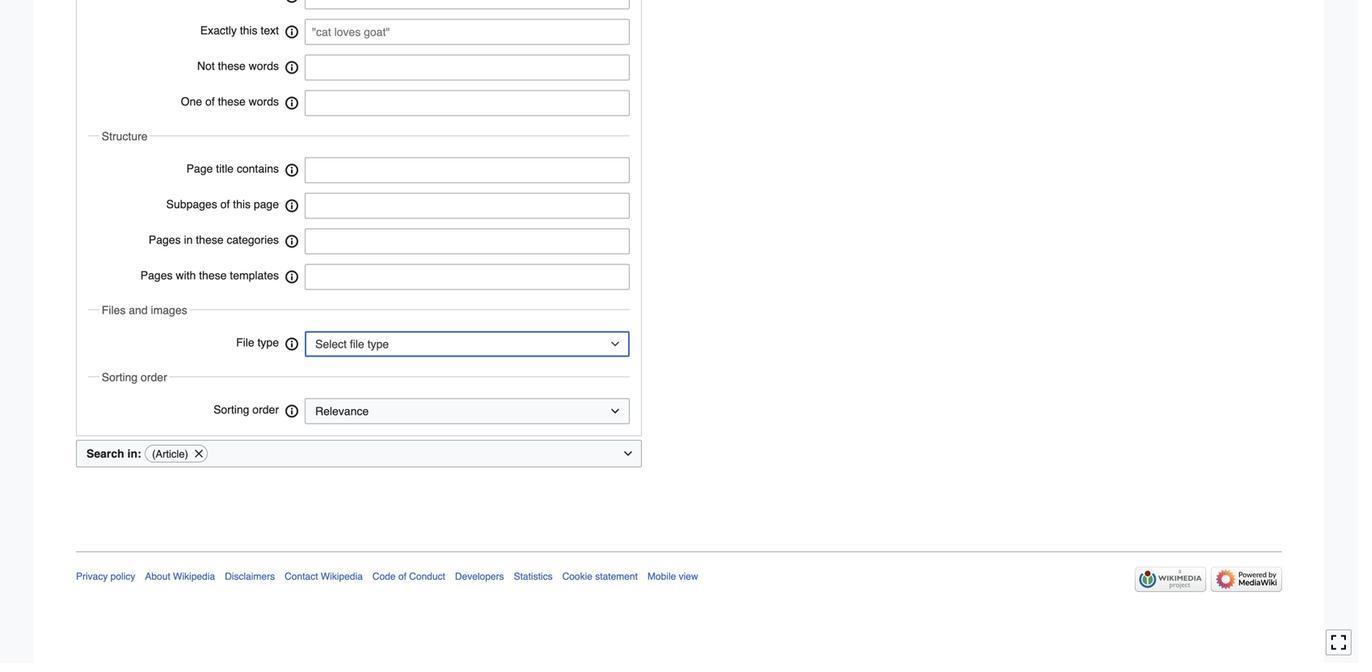 Task type: describe. For each thing, give the bounding box(es) containing it.
contact wikipedia
[[285, 571, 363, 582]]

powered by mediawiki image
[[1212, 567, 1283, 592]]

privacy
[[76, 571, 108, 582]]

wikimedia foundation image
[[1136, 567, 1207, 592]]

code
[[373, 571, 396, 582]]

one of these words
[[181, 95, 279, 108]]

of for one
[[205, 95, 215, 108]]

help image for file type
[[284, 332, 300, 356]]

1 vertical spatial this
[[233, 198, 251, 211]]

Select file type text field
[[315, 336, 389, 352]]

type inside text box
[[368, 338, 389, 351]]

Not these words text field
[[312, 56, 603, 80]]

Sorting order Relevance field
[[305, 399, 630, 424]]

view
[[679, 571, 699, 582]]

cookie
[[563, 571, 593, 582]]

not these words
[[197, 60, 279, 73]]

help image for exactly this text
[[284, 20, 300, 44]]

structure
[[102, 130, 148, 143]]

file
[[236, 336, 255, 349]]

wikipedia for about wikipedia
[[173, 571, 215, 582]]

cookie statement
[[563, 571, 638, 582]]

files and images
[[102, 304, 187, 317]]

text
[[261, 24, 279, 37]]

page
[[187, 162, 213, 175]]

statistics
[[514, 571, 553, 582]]

Relevance text field
[[315, 403, 369, 420]]

with
[[176, 269, 196, 282]]

Exactly this text text field
[[305, 19, 630, 45]]

0 vertical spatial this
[[240, 24, 258, 37]]

exactly
[[200, 24, 237, 37]]

templates
[[230, 269, 279, 282]]

not
[[197, 60, 215, 73]]

pages for pages in these categories
[[149, 234, 181, 246]]

categories
[[227, 234, 279, 246]]

mobile view link
[[648, 571, 699, 582]]

select file type
[[315, 338, 389, 351]]

contact wikipedia link
[[285, 571, 363, 582]]

help image for sorting order
[[284, 399, 300, 424]]

help image for pages in these categories
[[284, 229, 300, 254]]

mobile
[[648, 571, 677, 582]]

These words text field
[[312, 0, 603, 9]]

file type
[[236, 336, 279, 349]]

these for categories
[[196, 234, 224, 246]]

disclaimers link
[[225, 571, 275, 582]]

contains
[[237, 162, 279, 175]]

contact
[[285, 571, 318, 582]]

code of conduct
[[373, 571, 446, 582]]

file
[[350, 338, 365, 351]]

developers
[[455, 571, 504, 582]]

developers link
[[455, 571, 504, 582]]

pages in these categories
[[149, 234, 279, 246]]

search in:
[[87, 448, 141, 460]]

(article)
[[152, 448, 188, 460]]

help image for one of these words
[[284, 91, 300, 115]]

1 help image from the top
[[284, 0, 300, 9]]

fullscreen image
[[1331, 635, 1348, 651]]

about
[[145, 571, 170, 582]]

disclaimers
[[225, 571, 275, 582]]

One of these words text field
[[312, 91, 603, 115]]

help image for not these words
[[284, 56, 300, 80]]



Task type: vqa. For each thing, say whether or not it's contained in the screenshot.
Developers
yes



Task type: locate. For each thing, give the bounding box(es) containing it.
of for subpages
[[221, 198, 230, 211]]

wikipedia right contact
[[321, 571, 363, 582]]

wikipedia
[[173, 571, 215, 582], [321, 571, 363, 582]]

pages
[[149, 234, 181, 246], [141, 269, 173, 282]]

type right file in the bottom of the page
[[258, 336, 279, 349]]

images
[[151, 304, 187, 317]]

these down not these words
[[218, 95, 246, 108]]

help image right page
[[284, 194, 300, 218]]

select
[[315, 338, 347, 351]]

type right file
[[368, 338, 389, 351]]

title
[[216, 162, 234, 175]]

0 horizontal spatial sorting
[[102, 371, 138, 384]]

help image for pages with these templates
[[284, 265, 300, 289]]

2 help image from the top
[[284, 91, 300, 115]]

0 vertical spatial order
[[141, 371, 167, 384]]

1 horizontal spatial sorting order
[[214, 403, 279, 416]]

statistics link
[[514, 571, 553, 582]]

code of conduct link
[[373, 571, 446, 582]]

File type Select file type field
[[305, 331, 630, 357]]

1 horizontal spatial of
[[221, 198, 230, 211]]

1 help image from the top
[[284, 20, 300, 44]]

2 wikipedia from the left
[[321, 571, 363, 582]]

of right code at the bottom of the page
[[399, 571, 407, 582]]

1 horizontal spatial wikipedia
[[321, 571, 363, 582]]

privacy policy link
[[76, 571, 135, 582]]

1 vertical spatial words
[[249, 95, 279, 108]]

help image for page title contains
[[284, 158, 300, 183]]

help image
[[284, 20, 300, 44], [284, 91, 300, 115], [284, 158, 300, 183], [284, 194, 300, 218], [284, 229, 300, 254], [284, 265, 300, 289]]

type
[[258, 336, 279, 349], [368, 338, 389, 351]]

wikipedia right about
[[173, 571, 215, 582]]

2 words from the top
[[249, 95, 279, 108]]

order down 'file type'
[[253, 403, 279, 416]]

subpages of this page
[[166, 198, 279, 211]]

order
[[141, 371, 167, 384], [253, 403, 279, 416]]

sorting down files on the top of the page
[[102, 371, 138, 384]]

one
[[181, 95, 202, 108]]

Pages in these categories text field
[[312, 229, 430, 254]]

0 horizontal spatial type
[[258, 336, 279, 349]]

3 help image from the top
[[284, 158, 300, 183]]

this left text at the top of page
[[240, 24, 258, 37]]

1 horizontal spatial sorting
[[214, 403, 249, 416]]

1 vertical spatial of
[[221, 198, 230, 211]]

5 help image from the top
[[284, 229, 300, 254]]

sorting order down file in the bottom of the page
[[214, 403, 279, 416]]

sorting
[[102, 371, 138, 384], [214, 403, 249, 416]]

privacy policy
[[76, 571, 135, 582]]

1 words from the top
[[249, 60, 279, 73]]

0 vertical spatial sorting order
[[102, 371, 167, 384]]

of for code
[[399, 571, 407, 582]]

0 horizontal spatial of
[[205, 95, 215, 108]]

help image right categories
[[284, 229, 300, 254]]

4 help image from the top
[[284, 399, 300, 424]]

sorting down file in the bottom of the page
[[214, 403, 249, 416]]

Subpages of this page text field
[[305, 193, 630, 219]]

2 horizontal spatial of
[[399, 571, 407, 582]]

relevance
[[315, 405, 369, 418]]

conduct
[[409, 571, 446, 582]]

words down not these words
[[249, 95, 279, 108]]

sorting order
[[102, 371, 167, 384], [214, 403, 279, 416]]

page title contains
[[187, 162, 279, 175]]

about wikipedia
[[145, 571, 215, 582]]

footer containing privacy policy
[[76, 552, 1283, 597]]

0 vertical spatial words
[[249, 60, 279, 73]]

remove image
[[193, 446, 205, 462]]

these right in
[[196, 234, 224, 246]]

cookie statement link
[[563, 571, 638, 582]]

of
[[205, 95, 215, 108], [221, 198, 230, 211], [399, 571, 407, 582]]

this
[[240, 24, 258, 37], [233, 198, 251, 211]]

help image right contains at left
[[284, 158, 300, 183]]

sorting order down 'and'
[[102, 371, 167, 384]]

0 horizontal spatial sorting order
[[102, 371, 167, 384]]

0 horizontal spatial wikipedia
[[173, 571, 215, 582]]

exactly this text
[[200, 24, 279, 37]]

pages left in
[[149, 234, 181, 246]]

0 horizontal spatial order
[[141, 371, 167, 384]]

these right not
[[218, 60, 246, 73]]

Page title contains text field
[[305, 157, 630, 183]]

1 vertical spatial pages
[[141, 269, 173, 282]]

pages left with
[[141, 269, 173, 282]]

in
[[184, 234, 193, 246]]

help image right templates
[[284, 265, 300, 289]]

and
[[129, 304, 148, 317]]

these
[[218, 60, 246, 73], [218, 95, 246, 108], [196, 234, 224, 246], [199, 269, 227, 282]]

1 vertical spatial sorting
[[214, 403, 249, 416]]

help image right text at the top of page
[[284, 20, 300, 44]]

2 help image from the top
[[284, 56, 300, 80]]

of right subpages at the top left of page
[[221, 198, 230, 211]]

search in: element
[[76, 440, 642, 468]]

statement
[[596, 571, 638, 582]]

of right one
[[205, 95, 215, 108]]

words down text at the top of page
[[249, 60, 279, 73]]

wikipedia for contact wikipedia
[[321, 571, 363, 582]]

1 horizontal spatial order
[[253, 403, 279, 416]]

2 vertical spatial of
[[399, 571, 407, 582]]

these right with
[[199, 269, 227, 282]]

0 vertical spatial pages
[[149, 234, 181, 246]]

about wikipedia link
[[145, 571, 215, 582]]

these for words
[[218, 95, 246, 108]]

help image
[[284, 0, 300, 9], [284, 56, 300, 80], [284, 332, 300, 356], [284, 399, 300, 424]]

1 wikipedia from the left
[[173, 571, 215, 582]]

help image for subpages of this page
[[284, 194, 300, 218]]

help image right one of these words
[[284, 91, 300, 115]]

order down files and images
[[141, 371, 167, 384]]

pages for pages with these templates
[[141, 269, 173, 282]]

these for templates
[[199, 269, 227, 282]]

page
[[254, 198, 279, 211]]

3 help image from the top
[[284, 332, 300, 356]]

0 vertical spatial sorting
[[102, 371, 138, 384]]

search
[[87, 448, 124, 460]]

4 help image from the top
[[284, 194, 300, 218]]

in:
[[127, 448, 141, 460]]

1 horizontal spatial type
[[368, 338, 389, 351]]

1 vertical spatial sorting order
[[214, 403, 279, 416]]

mobile view
[[648, 571, 699, 582]]

files
[[102, 304, 126, 317]]

words
[[249, 60, 279, 73], [249, 95, 279, 108]]

6 help image from the top
[[284, 265, 300, 289]]

policy
[[111, 571, 135, 582]]

1 vertical spatial order
[[253, 403, 279, 416]]

subpages
[[166, 198, 217, 211]]

this left page
[[233, 198, 251, 211]]

pages with these templates
[[141, 269, 279, 282]]

0 vertical spatial of
[[205, 95, 215, 108]]

footer
[[76, 552, 1283, 597]]



